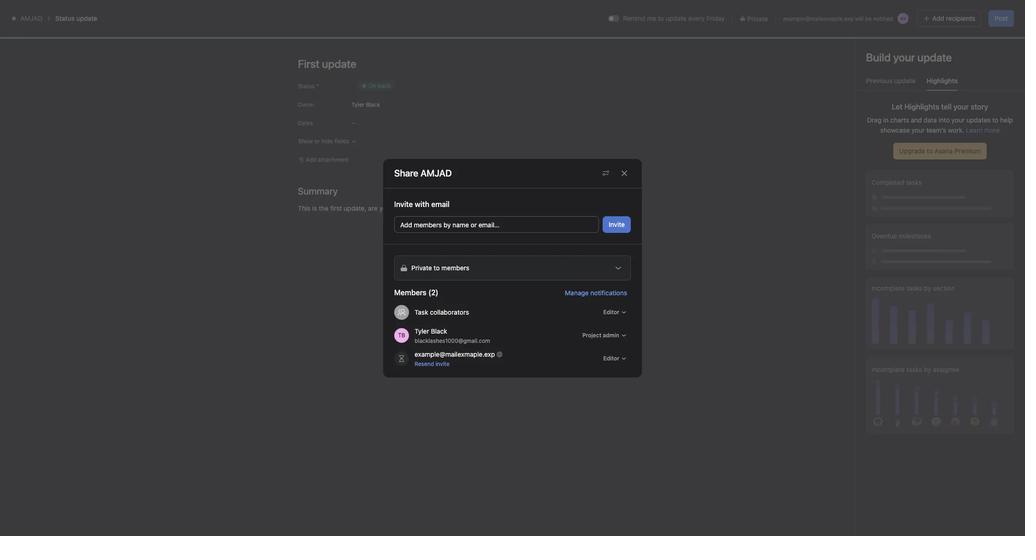 Task type: vqa. For each thing, say whether or not it's contained in the screenshot.
the top Editor
yes



Task type: describe. For each thing, give the bounding box(es) containing it.
remind me to update every friday switch
[[608, 15, 619, 22]]

project inside button
[[473, 315, 494, 323]]

add for add members by name or email…
[[400, 221, 412, 229]]

shared
[[515, 286, 536, 293]]

let highlights tell your story
[[892, 103, 988, 111]]

manage notifications
[[565, 288, 627, 296]]

manage
[[565, 288, 589, 296]]

5
[[864, 166, 867, 173]]

remind me to update every friday
[[623, 14, 725, 22]]

create project brief
[[451, 315, 510, 323]]

tb inside share amjad dialog
[[398, 332, 405, 339]]

project roles
[[303, 188, 355, 199]]

0 horizontal spatial me
[[437, 204, 446, 212]]

there
[[392, 204, 407, 212]]

add for add recipients
[[932, 14, 944, 22]]

invite with email
[[394, 200, 450, 208]]

and inside align your team around a shared vision with a project brief and supporting resources.
[[477, 296, 488, 304]]

data
[[924, 116, 937, 124]]

home
[[24, 31, 42, 39]]

to inside drag in charts and data into your updates to help showcase your team's work.
[[992, 116, 998, 124]]

private for private
[[747, 15, 768, 22]]

invite for invite
[[609, 220, 625, 228]]

less!
[[369, 106, 383, 114]]

collaborators
[[430, 308, 469, 316]]

ex button
[[893, 12, 910, 25]]

learn
[[966, 126, 983, 134]]

message
[[883, 131, 914, 139]]

to members
[[434, 264, 469, 272]]

tyler black blacklashes1000@gmail.com
[[415, 327, 490, 344]]

this
[[298, 204, 310, 212]]

1 vertical spatial your
[[912, 126, 925, 134]]

and inside drag in charts and data into your updates to help showcase your team's work.
[[911, 116, 922, 124]]

the
[[319, 204, 328, 212]]

build your update
[[866, 51, 952, 64]]

or
[[471, 221, 477, 229]]

no
[[360, 106, 367, 114]]

close this dialog image
[[621, 170, 628, 177]]

1 vertical spatial highlights
[[904, 103, 939, 111]]

with email
[[415, 200, 450, 208]]

update for previous update
[[894, 77, 916, 85]]

you
[[864, 155, 877, 163]]

owner
[[298, 101, 315, 108]]

send message to members
[[864, 131, 957, 139]]

share
[[944, 36, 959, 43]]

tyler black link
[[864, 215, 897, 223]]

premium
[[955, 147, 981, 155]]

add members by name or email…
[[400, 221, 499, 229]]

minutes inside project created tyler black 9 minutes ago
[[906, 216, 927, 223]]

will
[[855, 15, 863, 22]]

the status?
[[884, 70, 930, 81]]

editor button
[[599, 352, 631, 365]]

blacklashes1000@gmail.com
[[415, 337, 490, 344]]

remove from starred image
[[203, 31, 211, 38]]

status for status *
[[298, 83, 315, 90]]

what's the status?
[[853, 70, 930, 81]]

share amjad dialog
[[383, 159, 642, 377]]

align your team around a shared vision with a project brief and supporting resources.
[[439, 286, 574, 304]]

resources.
[[524, 296, 556, 304]]

status *
[[298, 83, 319, 90]]

help
[[1000, 116, 1013, 124]]

minutes inside you and example@mailexmaple.exp joined 5 minutes ago
[[869, 166, 889, 173]]

previous update
[[866, 77, 916, 85]]

tyler black
[[351, 101, 380, 108]]

upgrade to asana premium
[[899, 147, 981, 155]]

1 horizontal spatial update
[[666, 14, 687, 22]]

work.
[[948, 126, 964, 134]]

notified
[[873, 15, 893, 22]]

example@mailexmaple.exp for example@mailexmaple.exp
[[415, 350, 495, 358]]

previous
[[866, 77, 892, 85]]

first
[[330, 204, 342, 212]]

be
[[865, 15, 872, 22]]

email…
[[479, 221, 499, 229]]

update,
[[344, 204, 366, 212]]

1 horizontal spatial members
[[925, 131, 957, 139]]

manage notifications button
[[565, 288, 631, 296]]

project admin
[[582, 332, 619, 339]]

every
[[688, 14, 705, 22]]

send
[[864, 131, 881, 139]]

1 vertical spatial ex
[[919, 36, 925, 43]]

tell
[[941, 103, 952, 111]]

private to members option group
[[394, 255, 631, 280]]

*
[[316, 83, 319, 90]]

upgrade button
[[964, 5, 995, 18]]

1 a from the left
[[510, 286, 513, 293]]

with
[[556, 286, 569, 293]]

vision
[[537, 286, 555, 293]]

2 a from the left
[[571, 286, 574, 293]]

resend invite button
[[415, 359, 450, 367]]

learn more
[[966, 126, 1000, 134]]



Task type: locate. For each thing, give the bounding box(es) containing it.
editor down admin
[[603, 355, 619, 362]]

0 horizontal spatial tyler
[[351, 101, 364, 108]]

0 vertical spatial upgrade
[[968, 7, 990, 14]]

resend
[[415, 360, 434, 367]]

0 vertical spatial editor
[[603, 308, 619, 315]]

2 horizontal spatial example@mailexmaple.exp
[[893, 155, 986, 163]]

invite for invite with email
[[394, 200, 413, 208]]

0 horizontal spatial example@mailexmaple.exp
[[415, 350, 495, 358]]

1 vertical spatial example@mailexmaple.exp
[[893, 155, 986, 163]]

your inside align your team around a shared vision with a project brief and supporting resources.
[[456, 286, 469, 293]]

private to members
[[411, 264, 469, 272]]

0 vertical spatial example@mailexmaple.exp
[[783, 15, 853, 22]]

2 vertical spatial tb
[[398, 332, 405, 339]]

tyler down task
[[415, 327, 429, 335]]

your down 'data'
[[912, 126, 925, 134]]

invite inside button
[[609, 220, 625, 228]]

100%
[[329, 106, 345, 114]]

1 horizontal spatial tb
[[866, 179, 873, 186]]

Section title text field
[[298, 185, 338, 198]]

1 vertical spatial members
[[414, 221, 442, 229]]

tb down 5 at right top
[[866, 179, 873, 186]]

0 vertical spatial highlights
[[927, 77, 958, 85]]

align
[[439, 286, 454, 293]]

example@mailexmaple.exp inside you and example@mailexmaple.exp joined 5 minutes ago
[[893, 155, 986, 163]]

tyler up —
[[351, 101, 364, 108]]

1 vertical spatial me
[[437, 204, 446, 212]]

add inside button
[[932, 14, 944, 22]]

your left team
[[456, 286, 469, 293]]

project right create in the left bottom of the page
[[473, 315, 494, 323]]

update up home link
[[76, 14, 97, 22]]

0 horizontal spatial status
[[55, 14, 75, 22]]

brief down supporting
[[496, 315, 510, 323]]

update left every
[[666, 14, 687, 22]]

project privacy dialog image
[[615, 264, 622, 272]]

board image
[[128, 34, 139, 45]]

0 vertical spatial your
[[952, 116, 965, 124]]

invite up project privacy dialog icon
[[609, 220, 625, 228]]

your
[[952, 116, 965, 124], [912, 126, 925, 134], [456, 286, 469, 293]]

0 vertical spatial ago
[[891, 166, 901, 173]]

add down 'there'
[[400, 221, 412, 229]]

tyler inside project created tyler black 9 minutes ago
[[864, 215, 879, 223]]

let
[[892, 103, 903, 111]]

black inside tyler black blacklashes1000@gmail.com
[[431, 327, 447, 335]]

0 vertical spatial private
[[747, 15, 768, 22]]

your up the work.
[[952, 116, 965, 124]]

upgrade to asana premium button
[[893, 143, 987, 159]]

build
[[866, 51, 891, 64]]

1 horizontal spatial a
[[571, 286, 574, 293]]

to left asana
[[927, 147, 933, 155]]

members down the it's
[[414, 221, 442, 229]]

amjad
[[20, 14, 42, 22]]

project created tyler black 9 minutes ago
[[864, 204, 938, 223]]

joined
[[988, 155, 1009, 163]]

add inside button
[[400, 221, 412, 229]]

recipients
[[946, 14, 975, 22]]

0 horizontal spatial upgrade
[[899, 147, 925, 155]]

2 vertical spatial your
[[456, 286, 469, 293]]

editor button
[[599, 306, 631, 319]]

1 horizontal spatial brief
[[496, 315, 510, 323]]

add left recipients
[[932, 14, 944, 22]]

invite
[[436, 360, 450, 367]]

status up home link
[[55, 14, 75, 22]]

0 vertical spatial status
[[55, 14, 75, 22]]

brief down team
[[462, 296, 475, 304]]

members inside button
[[414, 221, 442, 229]]

1 horizontal spatial add
[[932, 14, 944, 22]]

0 vertical spatial tyler
[[351, 101, 364, 108]]

0 vertical spatial black
[[366, 101, 380, 108]]

0 vertical spatial me
[[647, 14, 656, 22]]

1 vertical spatial tb
[[866, 179, 873, 186]]

9
[[901, 216, 905, 223]]

are
[[368, 204, 378, 212]]

1 vertical spatial editor
[[603, 355, 619, 362]]

update down build your update
[[894, 77, 916, 85]]

0 horizontal spatial invite
[[394, 200, 413, 208]]

0 horizontal spatial ago
[[891, 166, 901, 173]]

resend invite
[[415, 360, 450, 367]]

tb up build your update
[[909, 36, 916, 43]]

Project description title text field
[[298, 79, 397, 98]]

tyler down project created
[[864, 215, 879, 223]]

editor for editor dropdown button
[[603, 355, 619, 362]]

status for status update
[[55, 14, 75, 22]]

1 horizontal spatial ex
[[900, 15, 906, 22]]

ago inside you and example@mailexmaple.exp joined 5 minutes ago
[[891, 166, 901, 173]]

1 vertical spatial status
[[298, 83, 315, 90]]

example@mailexmaple.exp for example@mailexmaple.exp will be notified
[[783, 15, 853, 22]]

add recipients
[[932, 14, 975, 22]]

1 horizontal spatial ago
[[928, 216, 938, 223]]

0 horizontal spatial update
[[76, 14, 97, 22]]

i
[[303, 106, 305, 114]]

black inside project created tyler black 9 minutes ago
[[881, 215, 897, 223]]

learn more link
[[966, 126, 1000, 134]]

share amjad
[[394, 168, 452, 178]]

add recipients button
[[917, 10, 981, 27]]

private up members (2)
[[411, 264, 432, 272]]

project permissions image
[[602, 170, 610, 177]]

task
[[415, 308, 428, 316]]

me right the it's
[[437, 204, 446, 212]]

0 horizontal spatial black
[[366, 101, 380, 108]]

black for tyler black
[[366, 101, 380, 108]]

0 vertical spatial tb
[[909, 36, 916, 43]]

0 vertical spatial add
[[932, 14, 944, 22]]

1 vertical spatial brief
[[496, 315, 510, 323]]

showcase
[[880, 126, 910, 134]]

2 horizontal spatial update
[[894, 77, 916, 85]]

private right friday
[[747, 15, 768, 22]]

project
[[582, 332, 601, 339]]

editor inside popup button
[[603, 308, 619, 315]]

admin
[[603, 332, 619, 339]]

0 horizontal spatial minutes
[[869, 166, 889, 173]]

0 vertical spatial members
[[925, 131, 957, 139]]

black for tyler black blacklashes1000@gmail.com
[[431, 327, 447, 335]]

brief inside align your team around a shared vision with a project brief and supporting resources.
[[462, 296, 475, 304]]

private inside option group
[[411, 264, 432, 272]]

ago inside project created tyler black 9 minutes ago
[[928, 216, 938, 223]]

members
[[925, 131, 957, 139], [414, 221, 442, 229]]

it's
[[427, 204, 436, 212]]

example@mailexmaple.exp will be notified
[[783, 15, 893, 22]]

0 horizontal spatial members
[[414, 221, 442, 229]]

tyler inside tyler black blacklashes1000@gmail.com
[[415, 327, 429, 335]]

upgrade down send message to members button
[[899, 147, 925, 155]]

status update
[[55, 14, 97, 22]]

project admin button
[[578, 329, 631, 342]]

upgrade left the post
[[968, 7, 990, 14]]

around
[[487, 286, 508, 293]]

update
[[76, 14, 97, 22], [666, 14, 687, 22], [894, 77, 916, 85]]

home link
[[6, 28, 105, 43]]

highlights
[[927, 77, 958, 85], [904, 103, 939, 111]]

private for private to members
[[411, 264, 432, 272]]

1 horizontal spatial status
[[298, 83, 315, 90]]

2 horizontal spatial tyler
[[864, 215, 879, 223]]

0 horizontal spatial ex
[[879, 179, 885, 186]]

0 horizontal spatial tb
[[398, 332, 405, 339]]

1 horizontal spatial minutes
[[906, 216, 927, 223]]

0 horizontal spatial add
[[400, 221, 412, 229]]

and left 'data'
[[911, 116, 922, 124]]

upgrade for upgrade
[[968, 7, 990, 14]]

1 vertical spatial invite
[[609, 220, 625, 228]]

black
[[366, 101, 380, 108], [881, 215, 897, 223], [431, 327, 447, 335]]

project created
[[864, 204, 916, 212]]

and down team
[[477, 296, 488, 304]]

project inside align your team around a shared vision with a project brief and supporting resources.
[[439, 296, 460, 304]]

1 horizontal spatial upgrade
[[968, 7, 990, 14]]

None text field
[[150, 26, 186, 43]]

a right the with in the right bottom of the page
[[571, 286, 574, 293]]

members down into
[[925, 131, 957, 139]]

1 horizontal spatial invite
[[609, 220, 625, 228]]

1 horizontal spatial tyler
[[415, 327, 429, 335]]

1 vertical spatial black
[[881, 215, 897, 223]]

me right the remind
[[647, 14, 656, 22]]

to up the more
[[992, 116, 998, 124]]

0 vertical spatial ex
[[900, 15, 906, 22]]

ex inside button
[[900, 15, 906, 22]]

ex right notified
[[900, 15, 906, 22]]

brief
[[462, 296, 475, 304], [496, 315, 510, 323]]

1 horizontal spatial project
[[473, 315, 494, 323]]

and inside you and example@mailexmaple.exp joined 5 minutes ago
[[878, 155, 891, 163]]

1 horizontal spatial your
[[912, 126, 925, 134]]

expect
[[307, 106, 327, 114]]

example@mailexmaple.exp
[[783, 15, 853, 22], [893, 155, 986, 163], [415, 350, 495, 358]]

1 vertical spatial upgrade
[[899, 147, 925, 155]]

ex
[[900, 15, 906, 22], [919, 36, 925, 43], [879, 179, 885, 186]]

1 vertical spatial add
[[400, 221, 412, 229]]

tyler for tyler black blacklashes1000@gmail.com
[[415, 327, 429, 335]]

this is the first update, are you there kyle? it's me marie!
[[298, 204, 467, 212]]

1 horizontal spatial me
[[647, 14, 656, 22]]

to inside button
[[927, 147, 933, 155]]

2 horizontal spatial ex
[[919, 36, 925, 43]]

0 horizontal spatial private
[[411, 264, 432, 272]]

0 horizontal spatial brief
[[462, 296, 475, 304]]

0 vertical spatial invite
[[394, 200, 413, 208]]

drag
[[867, 116, 881, 124]]

0 horizontal spatial your
[[456, 286, 469, 293]]

notifications
[[590, 288, 627, 296]]

2 horizontal spatial black
[[881, 215, 897, 223]]

2 editor from the top
[[603, 355, 619, 362]]

2 vertical spatial black
[[431, 327, 447, 335]]

minutes right 5 at right top
[[869, 166, 889, 173]]

remind
[[623, 14, 645, 22]]

1 vertical spatial minutes
[[906, 216, 927, 223]]

amjad link
[[20, 14, 42, 22]]

update for status update
[[76, 14, 97, 22]]

2 horizontal spatial tb
[[909, 36, 916, 43]]

create
[[451, 315, 471, 323]]

you
[[379, 204, 390, 212]]

—
[[351, 120, 356, 126]]

highlights up let highlights tell your story
[[927, 77, 958, 85]]

dates
[[298, 120, 313, 127]]

updates
[[966, 116, 991, 124]]

1 vertical spatial private
[[411, 264, 432, 272]]

members (2)
[[394, 288, 438, 296]]

upgrade for upgrade to asana premium
[[899, 147, 925, 155]]

0 vertical spatial project
[[439, 296, 460, 304]]

tab list containing previous update
[[855, 76, 1025, 91]]

editor for editor popup button
[[603, 308, 619, 315]]

2 vertical spatial ex
[[879, 179, 885, 186]]

your story
[[953, 103, 988, 111]]

and right you
[[878, 155, 891, 163]]

friday
[[706, 14, 725, 22]]

2 vertical spatial tyler
[[415, 327, 429, 335]]

1 horizontal spatial black
[[431, 327, 447, 335]]

invite right you
[[394, 200, 413, 208]]

you and example@mailexmaple.exp joined button
[[864, 154, 1009, 164]]

1 horizontal spatial example@mailexmaple.exp
[[783, 15, 853, 22]]

asana
[[935, 147, 953, 155]]

tab list
[[855, 76, 1025, 91]]

tyler
[[351, 101, 364, 108], [864, 215, 879, 223], [415, 327, 429, 335]]

and left no
[[347, 106, 358, 114]]

ex up your update
[[919, 36, 925, 43]]

send message to members button
[[864, 131, 957, 139]]

example@mailexmaple.exp inside share amjad dialog
[[415, 350, 495, 358]]

project down align
[[439, 296, 460, 304]]

you and example@mailexmaple.exp joined 5 minutes ago
[[864, 155, 1009, 173]]

invite
[[394, 200, 413, 208], [609, 220, 625, 228]]

your update
[[893, 51, 952, 64]]

ex up project created
[[879, 179, 885, 186]]

Title of update text field
[[298, 54, 575, 74]]

highlights up 'data'
[[904, 103, 939, 111]]

2 vertical spatial example@mailexmaple.exp
[[415, 350, 495, 358]]

usersicon image
[[398, 308, 405, 316]]

name
[[453, 221, 469, 229]]

ago right 5 at right top
[[891, 166, 901, 173]]

1 vertical spatial tyler
[[864, 215, 879, 223]]

what's
[[853, 70, 882, 81]]

more
[[984, 126, 1000, 134]]

brief inside button
[[496, 315, 510, 323]]

ago right 9
[[928, 216, 938, 223]]

1 vertical spatial project
[[473, 315, 494, 323]]

i expect 100% and no less!
[[303, 106, 383, 114]]

editor down notifications
[[603, 308, 619, 315]]

to left team's
[[916, 131, 923, 139]]

add members by name or email… button
[[394, 216, 599, 233]]

1 vertical spatial ago
[[928, 216, 938, 223]]

1 horizontal spatial private
[[747, 15, 768, 22]]

create project brief button
[[439, 311, 513, 327]]

and
[[347, 106, 358, 114], [911, 116, 922, 124], [878, 155, 891, 163], [477, 296, 488, 304]]

to right the remind
[[658, 14, 664, 22]]

charts
[[890, 116, 909, 124]]

0 horizontal spatial project
[[439, 296, 460, 304]]

share button
[[932, 33, 963, 46]]

minutes right 9
[[906, 216, 927, 223]]

0 horizontal spatial a
[[510, 286, 513, 293]]

status left '*'
[[298, 83, 315, 90]]

team
[[471, 286, 486, 293]]

marie!
[[448, 204, 467, 212]]

tyler for tyler black
[[351, 101, 364, 108]]

a up supporting
[[510, 286, 513, 293]]

tb down usersicon at the bottom of the page
[[398, 332, 405, 339]]

ago
[[891, 166, 901, 173], [928, 216, 938, 223]]

0 vertical spatial brief
[[462, 296, 475, 304]]

hide sidebar image
[[12, 7, 19, 15]]

0 vertical spatial minutes
[[869, 166, 889, 173]]

editor inside dropdown button
[[603, 355, 619, 362]]

1 editor from the top
[[603, 308, 619, 315]]

2 horizontal spatial your
[[952, 116, 965, 124]]



